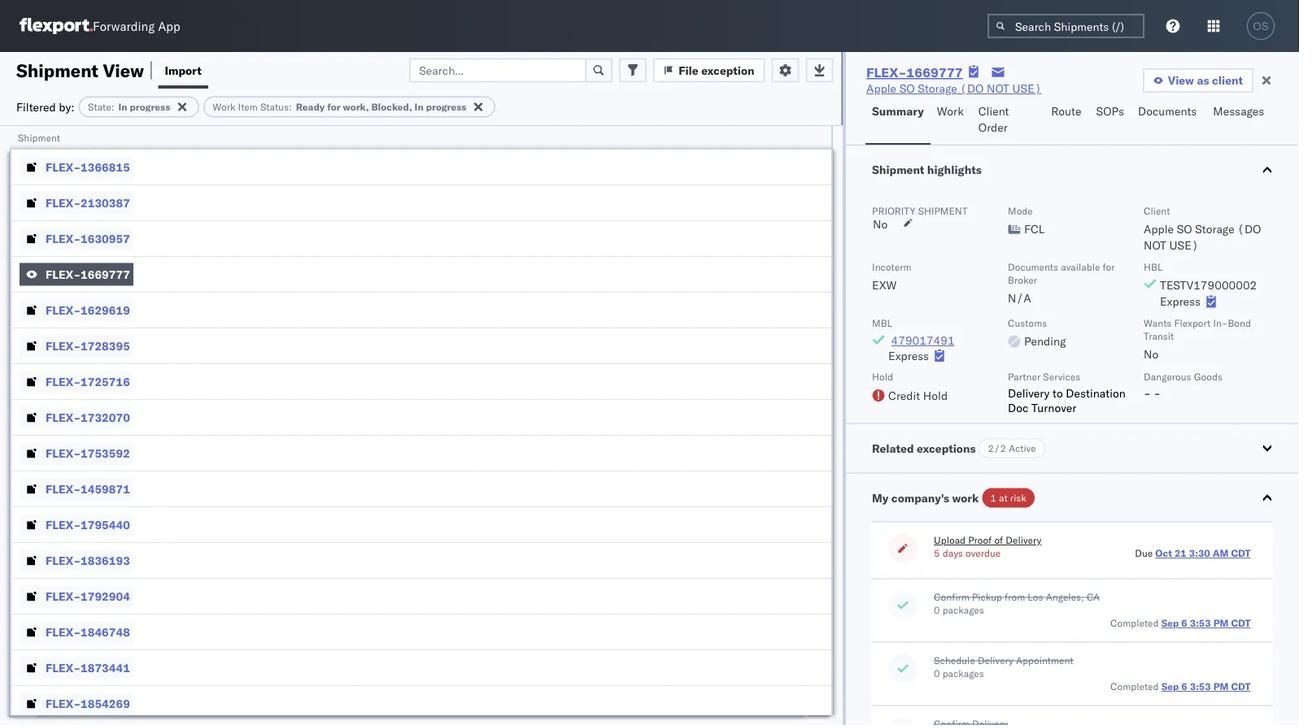 Task type: locate. For each thing, give the bounding box(es) containing it.
flex-1669777 inside button
[[46, 267, 130, 282]]

0 vertical spatial hold
[[873, 371, 894, 383]]

work
[[213, 101, 236, 113], [937, 104, 964, 118]]

pending
[[1025, 335, 1067, 349]]

1 vertical spatial 3:53
[[1190, 681, 1212, 693]]

documents inside the documents available for broker n/a
[[1008, 261, 1059, 273]]

flex- for flex-1846748 button
[[46, 625, 81, 640]]

1 vertical spatial packages
[[943, 668, 985, 680]]

progress up "shipment" button
[[426, 101, 467, 113]]

hold right the "credit"
[[924, 389, 948, 403]]

flex- down the flex-1728395 button
[[46, 375, 81, 389]]

1753592
[[81, 446, 130, 461]]

documents
[[1139, 104, 1198, 118], [1008, 261, 1059, 273]]

2 packages from the top
[[943, 668, 985, 680]]

flex-1669777 up flex-1629619
[[46, 267, 130, 282]]

flex-1846748 button
[[20, 621, 133, 644]]

in right blocked,
[[415, 101, 424, 113]]

appointment
[[1017, 655, 1074, 667]]

1 vertical spatial (do
[[1238, 222, 1262, 236]]

1725716
[[81, 375, 130, 389]]

: left the ready
[[289, 101, 292, 113]]

packages down confirm
[[943, 605, 985, 617]]

delivery right of
[[1006, 535, 1042, 547]]

oct
[[1156, 548, 1173, 560]]

1 horizontal spatial flex-1669777
[[867, 64, 963, 81]]

1669777 down 1630957
[[81, 267, 130, 282]]

1 : from the left
[[111, 101, 114, 113]]

1 horizontal spatial 1669777
[[907, 64, 963, 81]]

0 vertical spatial sep 6 3:53 pm cdt button
[[1162, 618, 1251, 630]]

client
[[979, 104, 1010, 118], [1144, 205, 1171, 217]]

work down apple so storage (do not use) link
[[937, 104, 964, 118]]

0 horizontal spatial progress
[[130, 101, 170, 113]]

-
[[1144, 386, 1151, 400], [1154, 386, 1161, 400]]

1732070
[[81, 411, 130, 425]]

flex- down "flex-1669777" button
[[46, 303, 81, 317]]

1 horizontal spatial documents
[[1139, 104, 1198, 118]]

in right state
[[118, 101, 127, 113]]

0 vertical spatial packages
[[943, 605, 985, 617]]

1 horizontal spatial use)
[[1170, 238, 1199, 253]]

at
[[999, 492, 1008, 505]]

flex-1630957 button
[[20, 227, 133, 250]]

client for order
[[979, 104, 1010, 118]]

documents inside documents button
[[1139, 104, 1198, 118]]

shipment for shipment highlights
[[873, 163, 925, 177]]

flex- down flex-1792904 button
[[46, 625, 81, 640]]

0 vertical spatial 0
[[934, 605, 940, 617]]

1669777 up apple so storage (do not use)
[[907, 64, 963, 81]]

item
[[238, 101, 258, 113]]

express
[[1161, 295, 1201, 309], [889, 349, 930, 363]]

flex- for flex-1629619 button
[[46, 303, 81, 317]]

1 0 from the top
[[934, 605, 940, 617]]

apple
[[867, 81, 897, 96], [1144, 222, 1174, 236]]

1 vertical spatial completed
[[1111, 681, 1159, 693]]

1 horizontal spatial apple
[[1144, 222, 1174, 236]]

0 vertical spatial apple
[[867, 81, 897, 96]]

1 sep from the top
[[1162, 618, 1180, 630]]

1 vertical spatial use)
[[1170, 238, 1199, 253]]

0 vertical spatial client
[[979, 104, 1010, 118]]

1 vertical spatial 1669777
[[81, 267, 130, 282]]

confirm
[[934, 592, 970, 604]]

0 vertical spatial documents
[[1139, 104, 1198, 118]]

flex-1725716 button
[[20, 371, 133, 394]]

wants
[[1144, 317, 1172, 329]]

hold
[[873, 371, 894, 383], [924, 389, 948, 403]]

documents down 'view as client' button
[[1139, 104, 1198, 118]]

2 vertical spatial shipment
[[873, 163, 925, 177]]

1 pm from the top
[[1214, 618, 1229, 630]]

flex- for the flex-1732070 button at bottom left
[[46, 411, 81, 425]]

client up hbl
[[1144, 205, 1171, 217]]

1 horizontal spatial progress
[[426, 101, 467, 113]]

completed inside schedule delivery appointment 0 packages completed sep 6 3:53 pm cdt
[[1111, 681, 1159, 693]]

1 horizontal spatial storage
[[1196, 222, 1235, 236]]

0 vertical spatial 6
[[1182, 618, 1188, 630]]

priority
[[873, 205, 916, 217]]

0 vertical spatial no
[[873, 217, 888, 232]]

flex-1669777 link
[[867, 64, 963, 81]]

1 horizontal spatial view
[[1169, 73, 1195, 87]]

related
[[873, 442, 914, 456]]

flex- down flex-1629619 button
[[46, 339, 81, 353]]

shipment up by:
[[16, 59, 99, 81]]

related exceptions
[[873, 442, 976, 456]]

2 pm from the top
[[1214, 681, 1229, 693]]

for right available
[[1103, 261, 1115, 273]]

0 horizontal spatial no
[[873, 217, 888, 232]]

documents for documents available for broker n/a
[[1008, 261, 1059, 273]]

1 6 from the top
[[1182, 618, 1188, 630]]

file exception
[[679, 63, 755, 77]]

Search Shipments (/) text field
[[988, 14, 1145, 38]]

flex- down flex-2130387 button
[[46, 232, 81, 246]]

storage down flex-1669777 link
[[918, 81, 958, 96]]

for
[[327, 101, 341, 113], [1103, 261, 1115, 273]]

flex- for flex-2130387 button
[[46, 196, 81, 210]]

1 horizontal spatial in
[[415, 101, 424, 113]]

filtered
[[16, 100, 56, 114]]

0 vertical spatial not
[[987, 81, 1010, 96]]

flex- for flex-1725716 button
[[46, 375, 81, 389]]

apple up summary
[[867, 81, 897, 96]]

3:53 inside confirm pickup from los angeles, ca 0 packages completed sep 6 3:53 pm cdt
[[1190, 618, 1212, 630]]

0 vertical spatial completed
[[1111, 618, 1159, 630]]

client up order
[[979, 104, 1010, 118]]

1 horizontal spatial client
[[1144, 205, 1171, 217]]

flex- inside flex-1366815 button
[[46, 160, 81, 174]]

no inside the "wants flexport in-bond transit no"
[[1144, 348, 1159, 362]]

1 vertical spatial not
[[1144, 238, 1167, 253]]

flex- inside flex-1854269 button
[[46, 697, 81, 711]]

0 vertical spatial express
[[1161, 295, 1201, 309]]

client inside button
[[979, 104, 1010, 118]]

flex- inside "flex-1669777" button
[[46, 267, 81, 282]]

shipment view
[[16, 59, 144, 81]]

1 horizontal spatial express
[[1161, 295, 1201, 309]]

file exception button
[[654, 58, 766, 83], [654, 58, 766, 83]]

oct 21 3:30 am cdt button
[[1156, 548, 1251, 560]]

2/2
[[989, 443, 1007, 455]]

flex- inside flex-1629619 button
[[46, 303, 81, 317]]

flex- down flex-1753592 button
[[46, 482, 81, 496]]

1 vertical spatial delivery
[[1006, 535, 1042, 547]]

1 horizontal spatial no
[[1144, 348, 1159, 362]]

0 vertical spatial (do
[[961, 81, 984, 96]]

0 horizontal spatial hold
[[873, 371, 894, 383]]

: right by:
[[111, 101, 114, 113]]

0 horizontal spatial client
[[979, 104, 1010, 118]]

not up client order
[[987, 81, 1010, 96]]

0 horizontal spatial for
[[327, 101, 341, 113]]

blocked,
[[371, 101, 412, 113]]

0 horizontal spatial use)
[[1013, 81, 1042, 96]]

1 horizontal spatial not
[[1144, 238, 1167, 253]]

2 6 from the top
[[1182, 681, 1188, 693]]

flex- inside flex-1753592 button
[[46, 446, 81, 461]]

1 vertical spatial storage
[[1196, 222, 1235, 236]]

1 - from the left
[[1144, 386, 1151, 400]]

0 horizontal spatial apple
[[867, 81, 897, 96]]

0 vertical spatial flex-1669777
[[867, 64, 963, 81]]

delivery inside schedule delivery appointment 0 packages completed sep 6 3:53 pm cdt
[[978, 655, 1014, 667]]

1 horizontal spatial (do
[[1238, 222, 1262, 236]]

flex- inside flex-1795440 button
[[46, 518, 81, 532]]

1 horizontal spatial for
[[1103, 261, 1115, 273]]

of
[[995, 535, 1004, 547]]

0 horizontal spatial documents
[[1008, 261, 1059, 273]]

route button
[[1045, 97, 1090, 145]]

0 vertical spatial 3:53
[[1190, 618, 1212, 630]]

1 vertical spatial no
[[1144, 348, 1159, 362]]

flex- down flex-1725716 button
[[46, 411, 81, 425]]

client
[[1213, 73, 1244, 87]]

0
[[934, 605, 940, 617], [934, 668, 940, 680]]

flex- inside the flex-1732070 button
[[46, 411, 81, 425]]

no
[[873, 217, 888, 232], [1144, 348, 1159, 362]]

flex- for flex-1854269 button
[[46, 697, 81, 711]]

client inside client apple so storage (do not use) incoterm exw
[[1144, 205, 1171, 217]]

flex- inside flex-1630957 button
[[46, 232, 81, 246]]

work left item
[[213, 101, 236, 113]]

0 vertical spatial delivery
[[1008, 386, 1050, 400]]

flex- down flex-1846748 button
[[46, 661, 81, 676]]

express up flexport
[[1161, 295, 1201, 309]]

flex- down flex-1630957 button
[[46, 267, 81, 282]]

0 vertical spatial use)
[[1013, 81, 1042, 96]]

cdt inside schedule delivery appointment 0 packages completed sep 6 3:53 pm cdt
[[1232, 681, 1251, 693]]

1 vertical spatial shipment
[[18, 131, 60, 144]]

flex- up flex-2130387 button
[[46, 160, 81, 174]]

1 vertical spatial cdt
[[1232, 618, 1251, 630]]

0 horizontal spatial so
[[900, 81, 915, 96]]

1 vertical spatial sep 6 3:53 pm cdt button
[[1162, 681, 1251, 693]]

shipment
[[919, 205, 968, 217]]

destination
[[1066, 386, 1126, 400]]

storage up testv179000002
[[1196, 222, 1235, 236]]

6 inside confirm pickup from los angeles, ca 0 packages completed sep 6 3:53 pm cdt
[[1182, 618, 1188, 630]]

shipment up priority
[[873, 163, 925, 177]]

1 vertical spatial pm
[[1214, 681, 1229, 693]]

flex- inside flex-2130387 button
[[46, 196, 81, 210]]

0 vertical spatial sep
[[1162, 618, 1180, 630]]

0 down confirm
[[934, 605, 940, 617]]

n/a
[[1008, 291, 1032, 306]]

shipment down filtered
[[18, 131, 60, 144]]

forwarding
[[93, 18, 155, 34]]

2 vertical spatial delivery
[[978, 655, 1014, 667]]

1 vertical spatial 0
[[934, 668, 940, 680]]

services
[[1044, 371, 1081, 383]]

flex- inside "flex-1873441" 'button'
[[46, 661, 81, 676]]

0 inside schedule delivery appointment 0 packages completed sep 6 3:53 pm cdt
[[934, 668, 940, 680]]

progress down import button
[[130, 101, 170, 113]]

use) inside client apple so storage (do not use) incoterm exw
[[1170, 238, 1199, 253]]

2 0 from the top
[[934, 668, 940, 680]]

fcl
[[1025, 222, 1045, 236]]

schedule delivery appointment 0 packages completed sep 6 3:53 pm cdt
[[934, 655, 1251, 693]]

2 3:53 from the top
[[1190, 681, 1212, 693]]

not
[[987, 81, 1010, 96], [1144, 238, 1167, 253]]

flex- down flex-1366815 button at the top of the page
[[46, 196, 81, 210]]

1 horizontal spatial so
[[1177, 222, 1193, 236]]

0 horizontal spatial 1669777
[[81, 267, 130, 282]]

2 cdt from the top
[[1232, 618, 1251, 630]]

no down transit
[[1144, 348, 1159, 362]]

forwarding app
[[93, 18, 180, 34]]

1366815
[[81, 160, 130, 174]]

work button
[[931, 97, 972, 145]]

5 days overdue
[[934, 548, 1001, 560]]

so up testv179000002
[[1177, 222, 1193, 236]]

for left the 'work,'
[[327, 101, 341, 113]]

work for work item status : ready for work, blocked, in progress
[[213, 101, 236, 113]]

2 completed from the top
[[1111, 681, 1159, 693]]

(do up client order
[[961, 81, 984, 96]]

2 sep 6 3:53 pm cdt button from the top
[[1162, 681, 1251, 693]]

flex- inside flex-1725716 button
[[46, 375, 81, 389]]

testv179000002
[[1161, 278, 1258, 293]]

1 vertical spatial documents
[[1008, 261, 1059, 273]]

flex- inside flex-1836193 button
[[46, 554, 81, 568]]

so down flex-1669777 link
[[900, 81, 915, 96]]

0 horizontal spatial work
[[213, 101, 236, 113]]

flex- inside flex-1792904 button
[[46, 590, 81, 604]]

documents button
[[1132, 97, 1207, 145]]

0 vertical spatial cdt
[[1232, 548, 1251, 560]]

flex-1846748
[[46, 625, 130, 640]]

6 inside schedule delivery appointment 0 packages completed sep 6 3:53 pm cdt
[[1182, 681, 1188, 693]]

pickup
[[973, 592, 1003, 604]]

1 horizontal spatial -
[[1154, 386, 1161, 400]]

0 vertical spatial 1669777
[[907, 64, 963, 81]]

flex- down "flex-1873441" 'button'
[[46, 697, 81, 711]]

1 vertical spatial sep
[[1162, 681, 1180, 693]]

by:
[[59, 100, 75, 114]]

1 packages from the top
[[943, 605, 985, 617]]

no down priority
[[873, 217, 888, 232]]

1 completed from the top
[[1111, 618, 1159, 630]]

flex- inside flex-1846748 button
[[46, 625, 81, 640]]

state
[[88, 101, 111, 113]]

work inside work button
[[937, 104, 964, 118]]

hold up the "credit"
[[873, 371, 894, 383]]

so inside client apple so storage (do not use) incoterm exw
[[1177, 222, 1193, 236]]

sep 6 3:53 pm cdt button for pm
[[1162, 681, 1251, 693]]

1 vertical spatial 6
[[1182, 681, 1188, 693]]

incoterm
[[873, 261, 912, 273]]

(do up testv179000002
[[1238, 222, 1262, 236]]

0 horizontal spatial express
[[889, 349, 930, 363]]

view
[[103, 59, 144, 81], [1169, 73, 1195, 87]]

1 horizontal spatial :
[[289, 101, 292, 113]]

client for apple
[[1144, 205, 1171, 217]]

flex- inside flex-1459871 button
[[46, 482, 81, 496]]

view up state : in progress
[[103, 59, 144, 81]]

1 horizontal spatial work
[[937, 104, 964, 118]]

1 vertical spatial client
[[1144, 205, 1171, 217]]

flex-1669777 up summary
[[867, 64, 963, 81]]

1 vertical spatial flex-1669777
[[46, 267, 130, 282]]

in-
[[1214, 317, 1228, 329]]

flex- for "flex-1873441" 'button'
[[46, 661, 81, 676]]

2 sep from the top
[[1162, 681, 1180, 693]]

sep inside schedule delivery appointment 0 packages completed sep 6 3:53 pm cdt
[[1162, 681, 1180, 693]]

0 horizontal spatial -
[[1144, 386, 1151, 400]]

proof
[[969, 535, 992, 547]]

not up hbl
[[1144, 238, 1167, 253]]

1 vertical spatial hold
[[924, 389, 948, 403]]

1 vertical spatial so
[[1177, 222, 1193, 236]]

packages down schedule
[[943, 668, 985, 680]]

express down 479017491
[[889, 349, 930, 363]]

1 vertical spatial for
[[1103, 261, 1115, 273]]

use) up testv179000002
[[1170, 238, 1199, 253]]

delivery inside partner services delivery to destination doc turnover
[[1008, 386, 1050, 400]]

1 3:53 from the top
[[1190, 618, 1212, 630]]

documents up the broker
[[1008, 261, 1059, 273]]

partner services delivery to destination doc turnover
[[1008, 371, 1126, 415]]

flex- down the flex-1732070 button at bottom left
[[46, 446, 81, 461]]

0 down schedule
[[934, 668, 940, 680]]

0 horizontal spatial flex-1669777
[[46, 267, 130, 282]]

sep inside confirm pickup from los angeles, ca 0 packages completed sep 6 3:53 pm cdt
[[1162, 618, 1180, 630]]

flex-1728395
[[46, 339, 130, 353]]

0 vertical spatial pm
[[1214, 618, 1229, 630]]

flex-
[[867, 64, 907, 81], [46, 160, 81, 174], [46, 196, 81, 210], [46, 232, 81, 246], [46, 267, 81, 282], [46, 303, 81, 317], [46, 339, 81, 353], [46, 375, 81, 389], [46, 411, 81, 425], [46, 446, 81, 461], [46, 482, 81, 496], [46, 518, 81, 532], [46, 554, 81, 568], [46, 590, 81, 604], [46, 625, 81, 640], [46, 661, 81, 676], [46, 697, 81, 711]]

delivery right schedule
[[978, 655, 1014, 667]]

flex- down flex-1795440 button
[[46, 554, 81, 568]]

partner
[[1008, 371, 1041, 383]]

0 horizontal spatial :
[[111, 101, 114, 113]]

1 at risk
[[991, 492, 1027, 505]]

2 - from the left
[[1154, 386, 1161, 400]]

upload
[[934, 535, 966, 547]]

sep 6 3:53 pm cdt button for sep
[[1162, 618, 1251, 630]]

flex-2130387
[[46, 196, 130, 210]]

shipment button
[[10, 128, 816, 144]]

express for mbl
[[889, 349, 930, 363]]

delivery down partner
[[1008, 386, 1050, 400]]

flex- down flex-1836193 button on the bottom left
[[46, 590, 81, 604]]

21
[[1175, 548, 1187, 560]]

progress
[[130, 101, 170, 113], [426, 101, 467, 113]]

flex-1753592
[[46, 446, 130, 461]]

view inside button
[[1169, 73, 1195, 87]]

0 horizontal spatial in
[[118, 101, 127, 113]]

1 sep 6 3:53 pm cdt button from the top
[[1162, 618, 1251, 630]]

apple up hbl
[[1144, 222, 1174, 236]]

flex- inside the flex-1728395 button
[[46, 339, 81, 353]]

0 vertical spatial shipment
[[16, 59, 99, 81]]

flex-1732070
[[46, 411, 130, 425]]

1 vertical spatial express
[[889, 349, 930, 363]]

flex- down flex-1459871 button
[[46, 518, 81, 532]]

1 vertical spatial apple
[[1144, 222, 1174, 236]]

0 vertical spatial storage
[[918, 81, 958, 96]]

3:53 inside schedule delivery appointment 0 packages completed sep 6 3:53 pm cdt
[[1190, 681, 1212, 693]]

view left as
[[1169, 73, 1195, 87]]

3 cdt from the top
[[1232, 681, 1251, 693]]

use) up client order button at the top of the page
[[1013, 81, 1042, 96]]

packages inside schedule delivery appointment 0 packages completed sep 6 3:53 pm cdt
[[943, 668, 985, 680]]

2 vertical spatial cdt
[[1232, 681, 1251, 693]]

6
[[1182, 618, 1188, 630], [1182, 681, 1188, 693]]



Task type: vqa. For each thing, say whether or not it's contained in the screenshot.
the FLEX- inside the "FLEX-1792904" button
yes



Task type: describe. For each thing, give the bounding box(es) containing it.
flexport. image
[[20, 18, 93, 34]]

angeles,
[[1046, 592, 1085, 604]]

client order
[[979, 104, 1010, 135]]

flex-1630957
[[46, 232, 130, 246]]

work,
[[343, 101, 369, 113]]

order
[[979, 120, 1008, 135]]

1630957
[[81, 232, 130, 246]]

0 inside confirm pickup from los angeles, ca 0 packages completed sep 6 3:53 pm cdt
[[934, 605, 940, 617]]

2/2 active
[[989, 443, 1037, 455]]

filtered by:
[[16, 100, 75, 114]]

flex- for flex-1795440 button
[[46, 518, 81, 532]]

forwarding app link
[[20, 18, 180, 34]]

status
[[260, 101, 289, 113]]

flex- for the flex-1728395 button
[[46, 339, 81, 353]]

flex- for flex-1753592 button
[[46, 446, 81, 461]]

client order button
[[972, 97, 1045, 145]]

apple inside client apple so storage (do not use) incoterm exw
[[1144, 222, 1174, 236]]

flex-1836193
[[46, 554, 130, 568]]

hbl
[[1144, 261, 1163, 273]]

0 vertical spatial for
[[327, 101, 341, 113]]

summary button
[[866, 97, 931, 145]]

Search... text field
[[410, 58, 587, 83]]

overdue
[[966, 548, 1001, 560]]

1 in from the left
[[118, 101, 127, 113]]

resize handle column header
[[812, 126, 832, 726]]

flex-1753592 button
[[20, 442, 133, 465]]

1629619
[[81, 303, 130, 317]]

flex- for flex-1792904 button
[[46, 590, 81, 604]]

2 progress from the left
[[426, 101, 467, 113]]

flex- up summary
[[867, 64, 907, 81]]

0 vertical spatial so
[[900, 81, 915, 96]]

exception
[[702, 63, 755, 77]]

1 cdt from the top
[[1232, 548, 1251, 560]]

my
[[873, 491, 889, 505]]

shipment for shipment view
[[16, 59, 99, 81]]

available
[[1061, 261, 1101, 273]]

work for work
[[937, 104, 964, 118]]

work item status : ready for work, blocked, in progress
[[213, 101, 467, 113]]

1792904
[[81, 590, 130, 604]]

flex-1629619 button
[[20, 299, 133, 322]]

import button
[[158, 52, 208, 89]]

exw
[[873, 278, 897, 293]]

days
[[943, 548, 964, 560]]

flex-1366815
[[46, 160, 130, 174]]

delivery inside the "upload proof of delivery" button
[[1006, 535, 1042, 547]]

flex- for flex-1836193 button on the bottom left
[[46, 554, 81, 568]]

flex- for flex-1630957 button
[[46, 232, 81, 246]]

sops
[[1097, 104, 1125, 118]]

flex-1725716
[[46, 375, 130, 389]]

flex-2130387 button
[[20, 192, 133, 214]]

shipment highlights
[[873, 163, 982, 177]]

1 horizontal spatial hold
[[924, 389, 948, 403]]

shipment for shipment
[[18, 131, 60, 144]]

messages
[[1214, 104, 1265, 118]]

flex- for flex-1459871 button
[[46, 482, 81, 496]]

flex-1669777 button
[[20, 263, 133, 286]]

sops button
[[1090, 97, 1132, 145]]

due
[[1136, 548, 1153, 560]]

flex-1854269
[[46, 697, 130, 711]]

1
[[991, 492, 997, 505]]

turnover
[[1032, 401, 1077, 415]]

app
[[158, 18, 180, 34]]

summary
[[873, 104, 924, 118]]

packages inside confirm pickup from los angeles, ca 0 packages completed sep 6 3:53 pm cdt
[[943, 605, 985, 617]]

flex-1728395 button
[[20, 335, 133, 358]]

state : in progress
[[88, 101, 170, 113]]

completed inside confirm pickup from los angeles, ca 0 packages completed sep 6 3:53 pm cdt
[[1111, 618, 1159, 630]]

0 horizontal spatial view
[[103, 59, 144, 81]]

os
[[1254, 20, 1269, 32]]

5
[[934, 548, 940, 560]]

flex-1732070 button
[[20, 407, 133, 429]]

storage inside client apple so storage (do not use) incoterm exw
[[1196, 222, 1235, 236]]

pm inside schedule delivery appointment 0 packages completed sep 6 3:53 pm cdt
[[1214, 681, 1229, 693]]

0 horizontal spatial storage
[[918, 81, 958, 96]]

cdt inside confirm pickup from los angeles, ca 0 packages completed sep 6 3:53 pm cdt
[[1232, 618, 1251, 630]]

1459871
[[81, 482, 130, 496]]

1 progress from the left
[[130, 101, 170, 113]]

flex-1795440 button
[[20, 514, 133, 537]]

upload proof of delivery button
[[934, 534, 1042, 547]]

0 horizontal spatial not
[[987, 81, 1010, 96]]

0 horizontal spatial (do
[[961, 81, 984, 96]]

1669777 inside button
[[81, 267, 130, 282]]

flex- for "flex-1669777" button
[[46, 267, 81, 282]]

flex-1459871 button
[[20, 478, 133, 501]]

mbl
[[873, 317, 893, 329]]

pm inside confirm pickup from los angeles, ca 0 packages completed sep 6 3:53 pm cdt
[[1214, 618, 1229, 630]]

dangerous goods - -
[[1144, 371, 1223, 400]]

am
[[1213, 548, 1229, 560]]

dangerous
[[1144, 371, 1192, 383]]

2 : from the left
[[289, 101, 292, 113]]

flex-1792904
[[46, 590, 130, 604]]

documents for documents
[[1139, 104, 1198, 118]]

479017491 button
[[889, 334, 958, 348]]

credit
[[889, 389, 921, 403]]

1728395
[[81, 339, 130, 353]]

route
[[1052, 104, 1082, 118]]

1873441
[[81, 661, 130, 676]]

doc
[[1008, 401, 1029, 415]]

upload proof of delivery
[[934, 535, 1042, 547]]

flex-1873441
[[46, 661, 130, 676]]

flex-1854269 button
[[20, 693, 133, 716]]

479017491
[[892, 334, 955, 348]]

not inside client apple so storage (do not use) incoterm exw
[[1144, 238, 1167, 253]]

for inside the documents available for broker n/a
[[1103, 261, 1115, 273]]

to
[[1053, 386, 1064, 400]]

shipment highlights button
[[847, 146, 1300, 195]]

express for hbl
[[1161, 295, 1201, 309]]

documents available for broker n/a
[[1008, 261, 1115, 306]]

flex-1873441 button
[[20, 657, 133, 680]]

due oct 21 3:30 am cdt
[[1136, 548, 1251, 560]]

broker
[[1008, 274, 1038, 286]]

credit hold
[[889, 389, 948, 403]]

confirm pickup from los angeles, ca button
[[934, 591, 1101, 604]]

(do inside client apple so storage (do not use) incoterm exw
[[1238, 222, 1262, 236]]

wants flexport in-bond transit no
[[1144, 317, 1252, 362]]

as
[[1198, 73, 1210, 87]]

1854269
[[81, 697, 130, 711]]

import
[[165, 63, 202, 77]]

flex- for flex-1366815 button at the top of the page
[[46, 160, 81, 174]]

apple so storage (do not use)
[[867, 81, 1042, 96]]

1795440
[[81, 518, 130, 532]]

transit
[[1144, 330, 1175, 342]]

2 in from the left
[[415, 101, 424, 113]]

1846748
[[81, 625, 130, 640]]

file
[[679, 63, 699, 77]]

ca
[[1087, 592, 1101, 604]]

los
[[1028, 592, 1044, 604]]

messages button
[[1207, 97, 1274, 145]]



